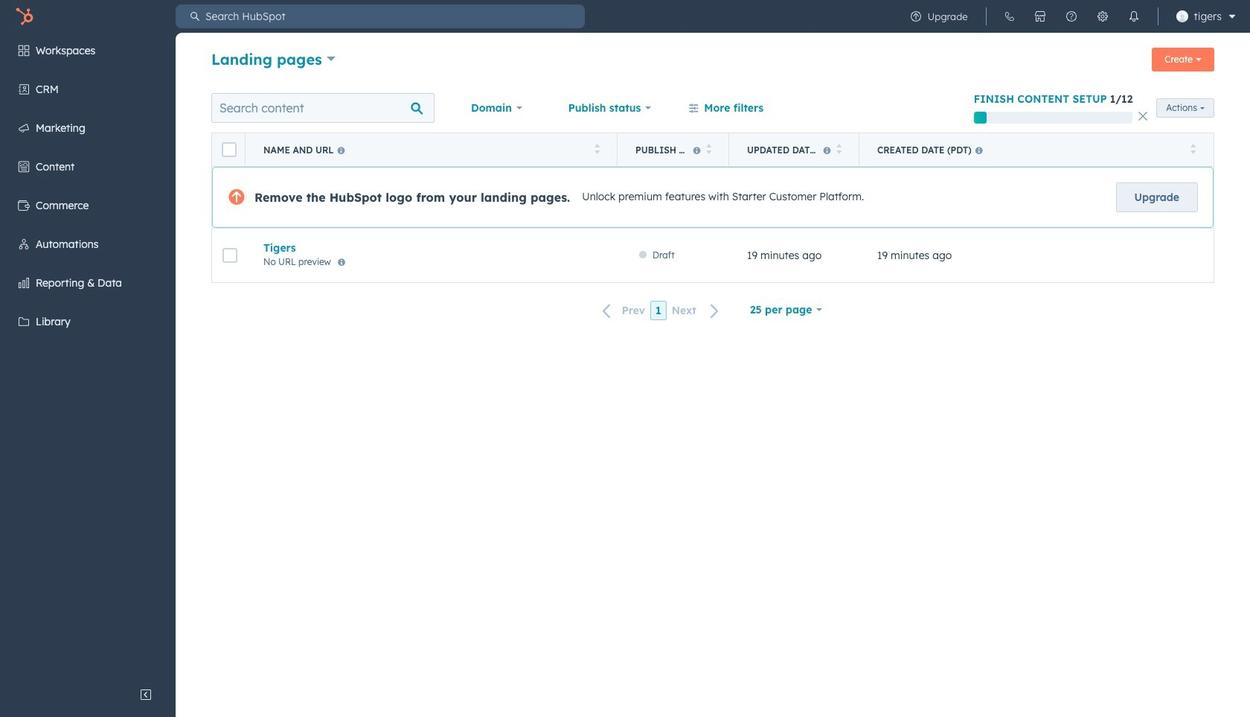 Task type: locate. For each thing, give the bounding box(es) containing it.
press to sort. image
[[595, 143, 600, 154], [706, 143, 712, 154], [837, 143, 842, 154]]

menu
[[901, 0, 1242, 33], [0, 33, 176, 680]]

press to sort. element
[[595, 143, 600, 156], [706, 143, 712, 156], [837, 143, 842, 156], [1191, 143, 1197, 156]]

help image
[[1066, 10, 1078, 22]]

banner
[[211, 43, 1215, 77]]

3 press to sort. image from the left
[[837, 143, 842, 154]]

2 press to sort. element from the left
[[706, 143, 712, 156]]

2 horizontal spatial press to sort. image
[[837, 143, 842, 154]]

1 horizontal spatial press to sort. image
[[706, 143, 712, 154]]

progress bar
[[974, 112, 987, 124]]

3 press to sort. element from the left
[[837, 143, 842, 156]]

0 horizontal spatial press to sort. image
[[595, 143, 600, 154]]



Task type: vqa. For each thing, say whether or not it's contained in the screenshot.
John Smith ICON
no



Task type: describe. For each thing, give the bounding box(es) containing it.
1 press to sort. image from the left
[[595, 143, 600, 154]]

Search HubSpot search field
[[200, 4, 585, 28]]

notifications image
[[1129, 10, 1140, 22]]

2 press to sort. image from the left
[[706, 143, 712, 154]]

Search content search field
[[211, 93, 435, 123]]

close image
[[1140, 112, 1148, 121]]

pagination navigation
[[594, 301, 729, 321]]

4 press to sort. element from the left
[[1191, 143, 1197, 156]]

settings image
[[1097, 10, 1109, 22]]

1 press to sort. element from the left
[[595, 143, 600, 156]]

howard n/a image
[[1177, 10, 1189, 22]]

0 horizontal spatial menu
[[0, 33, 176, 680]]

press to sort. image
[[1191, 143, 1197, 154]]

marketplaces image
[[1035, 10, 1047, 22]]

1 horizontal spatial menu
[[901, 0, 1242, 33]]



